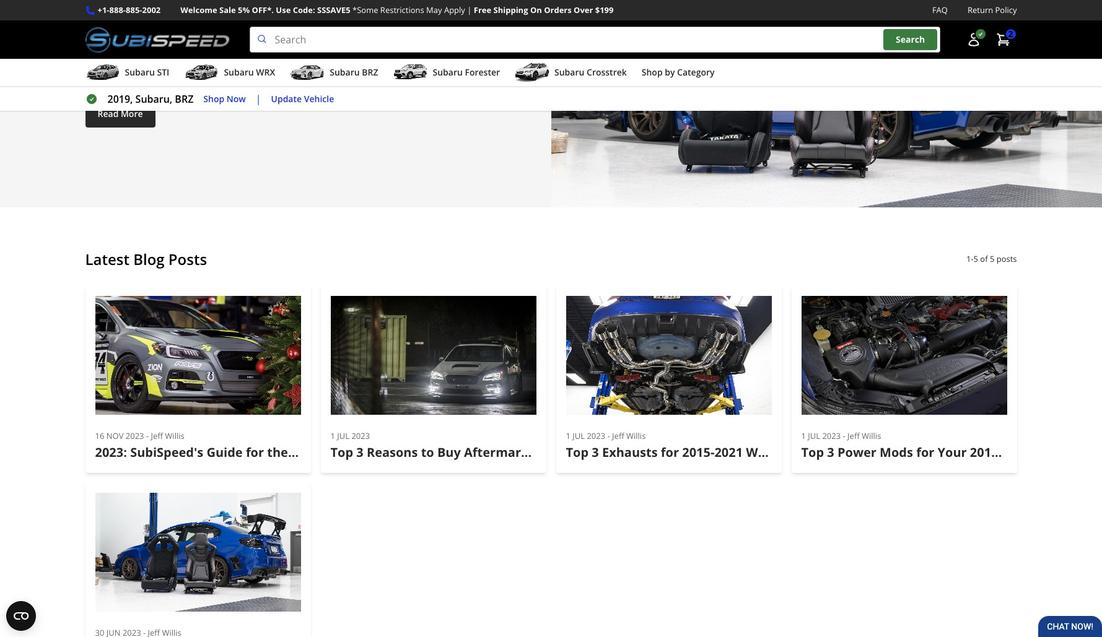 Task type: locate. For each thing, give the bounding box(es) containing it.
free
[[474, 4, 491, 15]]

top inside 1 jul 2023 - jeff willis top 3 exhausts for 2015-2021 wrx/sti
[[566, 444, 589, 461]]

button image
[[966, 32, 981, 47]]

1 horizontal spatial 3
[[592, 444, 599, 461]]

for
[[246, 444, 264, 461], [598, 444, 616, 461], [661, 444, 679, 461], [917, 444, 935, 461], [1041, 444, 1059, 461]]

your inside 1 jul 2023 - jeff willis top 3 power mods for your 2015+ wrx for under
[[938, 444, 967, 461]]

2 horizontal spatial 1
[[802, 431, 806, 442]]

-
[[146, 431, 149, 442], [608, 431, 610, 442], [843, 431, 846, 442]]

subaru for subaru sti
[[125, 66, 155, 78]]

0 horizontal spatial shop
[[203, 93, 224, 105]]

| left free
[[467, 4, 472, 15]]

0 horizontal spatial 1
[[331, 431, 335, 442]]

subaru inside 'dropdown button'
[[555, 66, 585, 78]]

subaru left sti
[[125, 66, 155, 78]]

3 inside 1 jul 2023 - jeff willis top 3 exhausts for 2015-2021 wrx/sti
[[592, 444, 599, 461]]

- up subispeed's
[[146, 431, 149, 442]]

- inside '16 nov 2023 - jeff willis 2023: subispeed's guide for the holidays'
[[146, 431, 149, 442]]

2019,
[[108, 92, 133, 106]]

0 vertical spatial brz
[[362, 66, 378, 78]]

top 5 interior upgrades 30 jun 2023 by jeff willis
[[85, 28, 318, 87]]

- inside 1 jul 2023 - jeff willis top 3 power mods for your 2015+ wrx for under
[[843, 431, 846, 442]]

featured
[[85, 9, 123, 21]]

2023 up "reasons"
[[352, 431, 370, 442]]

1 inside 1 jul 2023 - jeff willis top 3 exhausts for 2015-2021 wrx/sti
[[566, 431, 571, 442]]

2023 inside 1 jul 2023 - jeff willis top 3 power mods for your 2015+ wrx for under
[[823, 431, 841, 442]]

top right wrx/sti
[[802, 444, 824, 461]]

0 vertical spatial wrx
[[256, 66, 275, 78]]

jeff inside 1 jul 2023 - jeff willis top 3 power mods for your 2015+ wrx for under
[[848, 431, 860, 442]]

update vehicle
[[271, 93, 334, 105]]

shop by category button
[[642, 61, 715, 86]]

jul inside 1 jul 2023 top 3 reasons to buy aftermarket lighting for your subaru
[[337, 431, 350, 442]]

- inside 1 jul 2023 - jeff willis top 3 exhausts for 2015-2021 wrx/sti
[[608, 431, 610, 442]]

5 down post
[[127, 28, 138, 55]]

3 jul from the left
[[808, 431, 820, 442]]

3 for from the left
[[661, 444, 679, 461]]

3 left power
[[827, 444, 835, 461]]

2 horizontal spatial -
[[843, 431, 846, 442]]

use
[[276, 4, 291, 15]]

sssave5
[[317, 4, 351, 15]]

1 horizontal spatial brz
[[362, 66, 378, 78]]

2 button
[[990, 27, 1017, 52]]

jul for top 3 exhausts for 2015-2021 wrx/sti
[[573, 431, 585, 442]]

vehicle
[[304, 93, 334, 105]]

jeff inside top 5 interior upgrades 30 jun 2023 by jeff willis
[[97, 76, 110, 87]]

1 vertical spatial |
[[256, 92, 261, 106]]

2 your from the left
[[938, 444, 967, 461]]

willis up subispeed's
[[165, 431, 184, 442]]

update
[[271, 93, 302, 105]]

1
[[331, 431, 335, 442], [566, 431, 571, 442], [802, 431, 806, 442]]

1 vertical spatial shop
[[203, 93, 224, 105]]

wrx down upgrades
[[256, 66, 275, 78]]

+1-
[[98, 4, 109, 15]]

top inside 1 jul 2023 - jeff willis top 3 power mods for your 2015+ wrx for under
[[802, 444, 824, 461]]

jeff up exhausts
[[612, 431, 624, 442]]

power
[[838, 444, 877, 461]]

jun
[[97, 61, 111, 72]]

- for power
[[843, 431, 846, 442]]

for inside 1 jul 2023 - jeff willis top 3 exhausts for 2015-2021 wrx/sti
[[661, 444, 679, 461]]

2023 for top 3 exhausts for 2015-2021 wrx/sti
[[587, 431, 606, 442]]

willis inside 1 jul 2023 - jeff willis top 3 power mods for your 2015+ wrx for under
[[862, 431, 881, 442]]

willis for top 3 exhausts for 2015-2021 wrx/sti
[[626, 431, 646, 442]]

subaru crosstrek button
[[515, 61, 627, 86]]

willis inside 1 jul 2023 - jeff willis top 3 exhausts for 2015-2021 wrx/sti
[[626, 431, 646, 442]]

subaru brz button
[[290, 61, 378, 86]]

2023 right nov on the left of page
[[126, 431, 144, 442]]

1 vertical spatial brz
[[175, 92, 194, 106]]

for left 2015-
[[661, 444, 679, 461]]

0 horizontal spatial your
[[619, 444, 649, 461]]

2023 for top 3 power mods for your 2015+ wrx for under 
[[823, 431, 841, 442]]

brz
[[362, 66, 378, 78], [175, 92, 194, 106]]

5 for 1-
[[974, 253, 978, 265]]

2023 up power
[[823, 431, 841, 442]]

shop now
[[203, 93, 246, 105]]

brz inside dropdown button
[[362, 66, 378, 78]]

jeff for top 3 exhausts for 2015-2021 wrx/sti
[[612, 431, 624, 442]]

1 jul 2023 - jeff willis top 3 exhausts for 2015-2021 wrx/sti
[[566, 431, 798, 461]]

jeff
[[97, 76, 110, 87], [151, 431, 163, 442], [612, 431, 624, 442], [848, 431, 860, 442]]

subaru for subaru forester
[[433, 66, 463, 78]]

return policy
[[968, 4, 1017, 15]]

jeff inside '16 nov 2023 - jeff willis 2023: subispeed's guide for the holidays'
[[151, 431, 163, 442]]

1 horizontal spatial your
[[938, 444, 967, 461]]

1-
[[967, 253, 974, 265]]

2023 inside 1 jul 2023 - jeff willis top 3 exhausts for 2015-2021 wrx/sti
[[587, 431, 606, 442]]

- for exhausts
[[608, 431, 610, 442]]

1 jul 2023 top 3 reasons to buy aftermarket lighting for your subaru
[[331, 431, 696, 461]]

1 3 from the left
[[356, 444, 364, 461]]

2015+
[[970, 444, 1006, 461]]

off*.
[[252, 4, 274, 15]]

3 for top 3 power mods for your 2015+ wrx for under 
[[827, 444, 835, 461]]

subaru crosstrek
[[555, 66, 627, 78]]

1 vertical spatial wrx
[[1009, 444, 1037, 461]]

subaru inside dropdown button
[[330, 66, 360, 78]]

3 1 from the left
[[802, 431, 806, 442]]

jeff up subispeed's
[[151, 431, 163, 442]]

guide
[[207, 444, 243, 461]]

shop for shop by category
[[642, 66, 663, 78]]

over
[[574, 4, 593, 15]]

brz left a subaru forester thumbnail image
[[362, 66, 378, 78]]

1 horizontal spatial shop
[[642, 66, 663, 78]]

3 inside 1 jul 2023 - jeff willis top 3 power mods for your 2015+ wrx for under
[[827, 444, 835, 461]]

a subaru brz thumbnail image image
[[290, 63, 325, 82]]

shop left by
[[642, 66, 663, 78]]

2 - from the left
[[608, 431, 610, 442]]

shop inside dropdown button
[[642, 66, 663, 78]]

4 for from the left
[[917, 444, 935, 461]]

1 inside 1 jul 2023 top 3 reasons to buy aftermarket lighting for your subaru
[[331, 431, 335, 442]]

2023 inside 1 jul 2023 top 3 reasons to buy aftermarket lighting for your subaru
[[352, 431, 370, 442]]

top left exhausts
[[566, 444, 589, 461]]

subaru forester
[[433, 66, 500, 78]]

subispeed logo image
[[85, 27, 230, 53]]

2 horizontal spatial 3
[[827, 444, 835, 461]]

buy
[[437, 444, 461, 461]]

jeff inside 1 jul 2023 - jeff willis top 3 exhausts for 2015-2021 wrx/sti
[[612, 431, 624, 442]]

subaru brz
[[330, 66, 378, 78]]

2023 right jun
[[113, 61, 131, 72]]

1 horizontal spatial jul
[[573, 431, 585, 442]]

2023 inside '16 nov 2023 - jeff willis 2023: subispeed's guide for the holidays'
[[126, 431, 144, 442]]

2 for from the left
[[598, 444, 616, 461]]

for inside '16 nov 2023 - jeff willis 2023: subispeed's guide for the holidays'
[[246, 444, 264, 461]]

1 horizontal spatial 1
[[566, 431, 571, 442]]

for left under
[[1041, 444, 1059, 461]]

2 jul from the left
[[573, 431, 585, 442]]

wrx right 2015+
[[1009, 444, 1037, 461]]

subaru left 2021
[[652, 444, 696, 461]]

by
[[665, 66, 675, 78]]

5 left the 'of'
[[974, 253, 978, 265]]

subaru wrx
[[224, 66, 275, 78]]

read more link
[[85, 101, 155, 128]]

open widget image
[[6, 602, 36, 631]]

top
[[85, 28, 122, 55], [331, 444, 353, 461], [566, 444, 589, 461], [802, 444, 824, 461]]

0 horizontal spatial 3
[[356, 444, 364, 461]]

return policy link
[[968, 4, 1017, 17]]

1 for from the left
[[246, 444, 264, 461]]

| right now
[[256, 92, 261, 106]]

1 jul from the left
[[337, 431, 350, 442]]

update vehicle button
[[271, 92, 334, 106]]

2002
[[142, 4, 161, 15]]

0 horizontal spatial wrx
[[256, 66, 275, 78]]

1 horizontal spatial -
[[608, 431, 610, 442]]

jeff for 2023: subispeed's guide for the holidays
[[151, 431, 163, 442]]

888-
[[109, 4, 126, 15]]

2 horizontal spatial jul
[[808, 431, 820, 442]]

willis inside '16 nov 2023 - jeff willis 2023: subispeed's guide for the holidays'
[[165, 431, 184, 442]]

mods
[[880, 444, 913, 461]]

0 horizontal spatial jul
[[337, 431, 350, 442]]

1 1 from the left
[[331, 431, 335, 442]]

5 inside top 5 interior upgrades 30 jun 2023 by jeff willis
[[127, 28, 138, 55]]

latest blog posts
[[85, 249, 207, 270]]

category
[[677, 66, 715, 78]]

subaru up now
[[224, 66, 254, 78]]

brz right subaru,
[[175, 92, 194, 106]]

aftermarket
[[464, 444, 542, 461]]

1 for top 3 reasons to buy aftermarket lighting for your subaru
[[331, 431, 335, 442]]

jul inside 1 jul 2023 - jeff willis top 3 exhausts for 2015-2021 wrx/sti
[[573, 431, 585, 442]]

5 for from the left
[[1041, 444, 1059, 461]]

subaru left crosstrek
[[555, 66, 585, 78]]

5
[[127, 28, 138, 55], [974, 253, 978, 265], [990, 253, 995, 265]]

top inside top 5 interior upgrades 30 jun 2023 by jeff willis
[[85, 28, 122, 55]]

for inside 1 jul 2023 top 3 reasons to buy aftermarket lighting for your subaru
[[598, 444, 616, 461]]

1 horizontal spatial 5
[[974, 253, 978, 265]]

jul inside 1 jul 2023 - jeff willis top 3 power mods for your 2015+ wrx for under
[[808, 431, 820, 442]]

0 horizontal spatial |
[[256, 92, 261, 106]]

subaru sti
[[125, 66, 169, 78]]

interior
[[143, 28, 219, 55]]

shop now link
[[203, 92, 246, 106]]

2 1 from the left
[[566, 431, 571, 442]]

subaru left forester
[[433, 66, 463, 78]]

0 vertical spatial shop
[[642, 66, 663, 78]]

sale
[[219, 4, 236, 15]]

search input field
[[249, 27, 940, 53]]

shipping
[[494, 4, 528, 15]]

2023 up lighting
[[587, 431, 606, 442]]

3 3 from the left
[[827, 444, 835, 461]]

0 horizontal spatial -
[[146, 431, 149, 442]]

subaru wrx button
[[184, 61, 275, 86]]

subaru,
[[135, 92, 172, 106]]

0 horizontal spatial 5
[[127, 28, 138, 55]]

3 inside 1 jul 2023 top 3 reasons to buy aftermarket lighting for your subaru
[[356, 444, 364, 461]]

willis up 2019,
[[112, 76, 132, 87]]

subaru for subaru crosstrek
[[555, 66, 585, 78]]

may
[[426, 4, 442, 15]]

subaru forester button
[[393, 61, 500, 86]]

jeff up power
[[848, 431, 860, 442]]

1 inside 1 jul 2023 - jeff willis top 3 power mods for your 2015+ wrx for under
[[802, 431, 806, 442]]

5 right the 'of'
[[990, 253, 995, 265]]

wrx
[[256, 66, 275, 78], [1009, 444, 1037, 461]]

3
[[356, 444, 364, 461], [592, 444, 599, 461], [827, 444, 835, 461]]

jul
[[337, 431, 350, 442], [573, 431, 585, 442], [808, 431, 820, 442]]

|
[[467, 4, 472, 15], [256, 92, 261, 106]]

jul for top 3 power mods for your 2015+ wrx for under 
[[808, 431, 820, 442]]

2023 for top 3 reasons to buy aftermarket lighting for your subaru
[[352, 431, 370, 442]]

- up exhausts
[[608, 431, 610, 442]]

on
[[530, 4, 542, 15]]

code:
[[293, 4, 315, 15]]

2 3 from the left
[[592, 444, 599, 461]]

subaru inside 1 jul 2023 top 3 reasons to buy aftermarket lighting for your subaru
[[652, 444, 696, 461]]

willis up power
[[862, 431, 881, 442]]

3 left exhausts
[[592, 444, 599, 461]]

jeff right 'by' at the top left of page
[[97, 76, 110, 87]]

for right "mods"
[[917, 444, 935, 461]]

subaru inside 'dropdown button'
[[224, 66, 254, 78]]

3 left "reasons"
[[356, 444, 364, 461]]

subaru
[[125, 66, 155, 78], [224, 66, 254, 78], [330, 66, 360, 78], [433, 66, 463, 78], [555, 66, 585, 78], [652, 444, 696, 461]]

shop left now
[[203, 93, 224, 105]]

shop for shop now
[[203, 93, 224, 105]]

posts
[[168, 249, 207, 270]]

for right lighting
[[598, 444, 616, 461]]

2
[[1008, 28, 1013, 40]]

subaru up vehicle
[[330, 66, 360, 78]]

faq link
[[933, 4, 948, 17]]

by
[[85, 76, 94, 87]]

shop
[[642, 66, 663, 78], [203, 93, 224, 105]]

0 vertical spatial |
[[467, 4, 472, 15]]

1 horizontal spatial wrx
[[1009, 444, 1037, 461]]

top left "reasons"
[[331, 444, 353, 461]]

fallback image - no image provided image
[[551, 0, 1102, 208], [95, 296, 301, 415], [331, 296, 536, 415], [566, 296, 772, 415], [802, 296, 1007, 415], [95, 493, 301, 612]]

for left the
[[246, 444, 264, 461]]

- up power
[[843, 431, 846, 442]]

1 your from the left
[[619, 444, 649, 461]]

3 - from the left
[[843, 431, 846, 442]]

your for subaru
[[619, 444, 649, 461]]

1 - from the left
[[146, 431, 149, 442]]

your
[[619, 444, 649, 461], [938, 444, 967, 461]]

your inside 1 jul 2023 top 3 reasons to buy aftermarket lighting for your subaru
[[619, 444, 649, 461]]

top up jun
[[85, 28, 122, 55]]

willis up exhausts
[[626, 431, 646, 442]]



Task type: vqa. For each thing, say whether or not it's contained in the screenshot.
5
yes



Task type: describe. For each thing, give the bounding box(es) containing it.
1 horizontal spatial |
[[467, 4, 472, 15]]

top inside 1 jul 2023 top 3 reasons to buy aftermarket lighting for your subaru
[[331, 444, 353, 461]]

2015-
[[682, 444, 715, 461]]

featured post
[[85, 9, 143, 21]]

- for guide
[[146, 431, 149, 442]]

2 horizontal spatial 5
[[990, 253, 995, 265]]

posts
[[997, 253, 1017, 265]]

restrictions
[[380, 4, 424, 15]]

subaru for subaru brz
[[330, 66, 360, 78]]

willis for 2023: subispeed's guide for the holidays
[[165, 431, 184, 442]]

blog
[[133, 249, 165, 270]]

$199
[[595, 4, 614, 15]]

0 horizontal spatial brz
[[175, 92, 194, 106]]

latest
[[85, 249, 129, 270]]

wrx inside 1 jul 2023 - jeff willis top 3 power mods for your 2015+ wrx for under
[[1009, 444, 1037, 461]]

2019, subaru, brz
[[108, 92, 194, 106]]

fallback image - no image provided image for top 3 exhausts for 2015-2021 wrx/sti
[[566, 296, 772, 415]]

1 jul 2023 - jeff willis top 3 power mods for your 2015+ wrx for under 
[[802, 431, 1102, 461]]

a subaru sti thumbnail image image
[[85, 63, 120, 82]]

+1-888-885-2002 link
[[98, 4, 161, 17]]

jul for top 3 reasons to buy aftermarket lighting for your subaru
[[337, 431, 350, 442]]

sti
[[157, 66, 169, 78]]

a subaru forester thumbnail image image
[[393, 63, 428, 82]]

16
[[95, 431, 104, 442]]

post
[[125, 9, 143, 21]]

wrx/sti
[[746, 444, 798, 461]]

exhausts
[[602, 444, 658, 461]]

+1-888-885-2002
[[98, 4, 161, 15]]

return
[[968, 4, 993, 15]]

2023 inside top 5 interior upgrades 30 jun 2023 by jeff willis
[[113, 61, 131, 72]]

5 for top
[[127, 28, 138, 55]]

willis for top 3 power mods for your 2015+ wrx for under 
[[862, 431, 881, 442]]

welcome
[[180, 4, 217, 15]]

of
[[980, 253, 988, 265]]

forester
[[465, 66, 500, 78]]

fallback image - no image provided image for top 3 power mods for your 2015+ wrx for under 
[[802, 296, 1007, 415]]

2023 for 2023: subispeed's guide for the holidays
[[126, 431, 144, 442]]

wrx inside 'dropdown button'
[[256, 66, 275, 78]]

a subaru crosstrek thumbnail image image
[[515, 63, 550, 82]]

your for 2015+
[[938, 444, 967, 461]]

30
[[85, 61, 94, 72]]

more
[[121, 108, 143, 120]]

*some restrictions may apply | free shipping on orders over $199
[[353, 4, 614, 15]]

apply
[[444, 4, 465, 15]]

subaru sti button
[[85, 61, 169, 86]]

*some
[[353, 4, 378, 15]]

read more
[[98, 108, 143, 120]]

a subaru wrx thumbnail image image
[[184, 63, 219, 82]]

fallback image - no image provided image for top 3 reasons to buy aftermarket lighting for your subaru
[[331, 296, 536, 415]]

nov
[[106, 431, 124, 442]]

2023:
[[95, 444, 127, 461]]

read
[[98, 108, 119, 120]]

subispeed's
[[130, 444, 203, 461]]

lighting
[[545, 444, 595, 461]]

shop by category
[[642, 66, 715, 78]]

now
[[227, 93, 246, 105]]

upgrades
[[225, 28, 318, 55]]

2021
[[715, 444, 743, 461]]

crosstrek
[[587, 66, 627, 78]]

holidays
[[291, 444, 345, 461]]

subaru for subaru wrx
[[224, 66, 254, 78]]

1 for top 3 exhausts for 2015-2021 wrx/sti
[[566, 431, 571, 442]]

search
[[896, 34, 925, 45]]

1-5 of 5 posts
[[967, 253, 1017, 265]]

jeff for top 3 power mods for your 2015+ wrx for under 
[[848, 431, 860, 442]]

5%
[[238, 4, 250, 15]]

under
[[1062, 444, 1100, 461]]

3 for top 3 exhausts for 2015-2021 wrx/sti
[[592, 444, 599, 461]]

welcome sale 5% off*. use code: sssave5
[[180, 4, 351, 15]]

policy
[[995, 4, 1017, 15]]

faq
[[933, 4, 948, 15]]

1 for top 3 power mods for your 2015+ wrx for under 
[[802, 431, 806, 442]]

search button
[[884, 29, 938, 50]]

885-
[[126, 4, 142, 15]]

the
[[267, 444, 288, 461]]

fallback image - no image provided image for 2023: subispeed's guide for the holidays
[[95, 296, 301, 415]]

reasons
[[367, 444, 418, 461]]

willis inside top 5 interior upgrades 30 jun 2023 by jeff willis
[[112, 76, 132, 87]]

16 nov 2023 - jeff willis 2023: subispeed's guide for the holidays
[[95, 431, 345, 461]]



